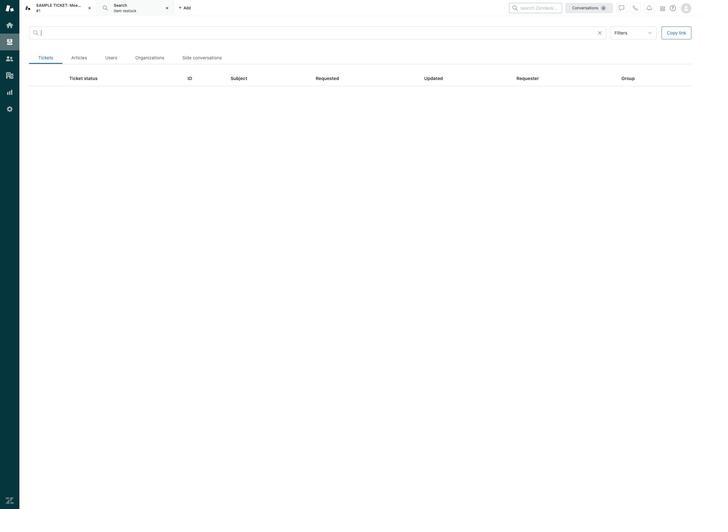 Task type: locate. For each thing, give the bounding box(es) containing it.
0 horizontal spatial close image
[[86, 5, 93, 11]]

zendesk products image
[[661, 6, 665, 11]]

1 close image from the left
[[86, 5, 93, 11]]

1 horizontal spatial close image
[[164, 5, 170, 11]]

tab list
[[29, 51, 692, 64]]

clear search image
[[598, 30, 603, 36]]

get help image
[[670, 5, 676, 11]]

close image
[[86, 5, 93, 11], [164, 5, 170, 11]]

tab
[[19, 0, 97, 16], [97, 0, 175, 16], [29, 51, 70, 64], [70, 51, 111, 64], [111, 51, 149, 64], [149, 51, 203, 64], [203, 51, 261, 64]]

reporting image
[[5, 88, 14, 97]]

button displays agent's chat status as invisible. image
[[619, 5, 624, 11]]

main element
[[0, 0, 19, 510]]



Task type: vqa. For each thing, say whether or not it's contained in the screenshot.
the Button displays agent's chat status as Invisible. icon
yes



Task type: describe. For each thing, give the bounding box(es) containing it.
views image
[[5, 38, 14, 46]]

organizations image
[[5, 71, 14, 80]]

Search: text field
[[41, 30, 603, 36]]

zendesk support image
[[5, 4, 14, 13]]

2 close image from the left
[[164, 5, 170, 11]]

tabs tab list
[[19, 0, 540, 16]]

zendesk image
[[5, 497, 14, 506]]

admin image
[[5, 105, 14, 114]]

customers image
[[5, 55, 14, 63]]

get started image
[[5, 21, 14, 29]]

notifications image
[[647, 5, 652, 11]]



